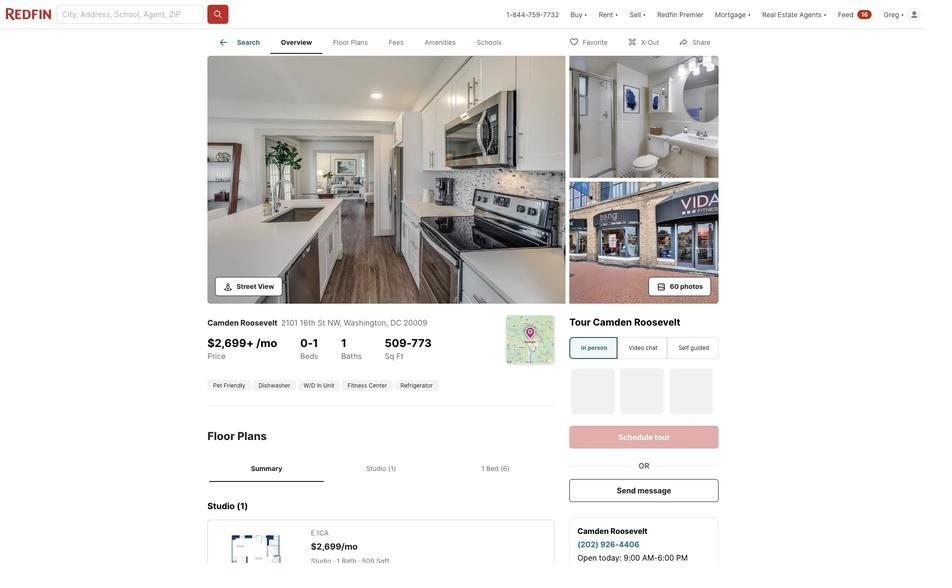 Task type: describe. For each thing, give the bounding box(es) containing it.
0-1 beds
[[300, 337, 318, 361]]

rent ▾ button
[[599, 0, 619, 29]]

fitness center
[[348, 382, 387, 389]]

studio (1) tab
[[324, 457, 439, 481]]

w/d in unit
[[304, 382, 335, 389]]

sell
[[630, 10, 641, 18]]

6:00
[[658, 553, 674, 563]]

1 vertical spatial studio
[[208, 502, 235, 512]]

roosevelt for camden roosevelt 2101 16th st nw , washington , dc 20009
[[241, 318, 278, 328]]

2 , from the left
[[386, 318, 388, 328]]

friendly
[[224, 382, 246, 389]]

baths
[[341, 351, 362, 361]]

nw
[[328, 318, 340, 328]]

x-out
[[641, 38, 660, 46]]

fees tab
[[379, 31, 414, 54]]

unit
[[323, 382, 335, 389]]

studio (1) inside tab
[[366, 465, 396, 473]]

view
[[258, 282, 274, 291]]

redfin
[[658, 10, 678, 18]]

1 vertical spatial (1)
[[237, 502, 248, 512]]

schedule
[[619, 433, 653, 442]]

studio inside tab
[[366, 465, 386, 473]]

e.1ca image
[[223, 536, 288, 564]]

pet friendly
[[213, 382, 246, 389]]

send
[[617, 486, 636, 496]]

(1) inside tab
[[388, 465, 396, 473]]

▾ for sell ▾
[[643, 10, 646, 18]]

buy ▾ button
[[565, 0, 593, 29]]

am-
[[643, 553, 658, 563]]

dc
[[391, 318, 402, 328]]

buy
[[571, 10, 583, 18]]

overview tab
[[271, 31, 323, 54]]

ft
[[397, 351, 404, 361]]

e.1ca
[[311, 529, 329, 537]]

schools tab
[[467, 31, 513, 54]]

roosevelt for camden roosevelt (202) 926-4406 open today: 9:00 am-6:00 pm
[[611, 527, 648, 536]]

bed
[[487, 465, 499, 473]]

guided
[[691, 345, 710, 352]]

16
[[862, 11, 868, 18]]

submit search image
[[213, 10, 223, 19]]

feed
[[839, 10, 854, 18]]

favorite
[[583, 38, 608, 46]]

1 vertical spatial floor plans
[[208, 430, 267, 443]]

share button
[[671, 32, 719, 51]]

sell ▾ button
[[624, 0, 652, 29]]

center
[[369, 382, 387, 389]]

beds
[[300, 351, 318, 361]]

1-844-759-7732
[[507, 10, 559, 18]]

camden roosevelt 2101 16th st nw , washington , dc 20009
[[208, 318, 428, 328]]

20009
[[404, 318, 428, 328]]

schedule tour
[[619, 433, 670, 442]]

1 bed (6)
[[482, 465, 510, 473]]

plans inside tab
[[351, 38, 368, 46]]

in person
[[582, 345, 608, 352]]

message
[[638, 486, 672, 496]]

5 ▾ from the left
[[824, 10, 827, 18]]

camden for camden roosevelt 2101 16th st nw , washington , dc 20009
[[208, 318, 239, 328]]

open
[[578, 553, 597, 563]]

share
[[693, 38, 711, 46]]

summary tab
[[209, 457, 324, 481]]

dishwasher
[[259, 382, 290, 389]]

773
[[412, 337, 432, 350]]

real estate agents ▾ link
[[763, 0, 827, 29]]

photos
[[681, 282, 703, 291]]

509-
[[385, 337, 412, 350]]

rent
[[599, 10, 614, 18]]

real estate agents ▾ button
[[757, 0, 833, 29]]

amenities tab
[[414, 31, 467, 54]]

60
[[670, 282, 679, 291]]

$2,699/mo
[[311, 542, 358, 552]]

or
[[639, 461, 650, 471]]

summary
[[251, 465, 282, 473]]

schools
[[477, 38, 502, 46]]

redfin premier
[[658, 10, 704, 18]]

sq
[[385, 351, 394, 361]]



Task type: locate. For each thing, give the bounding box(es) containing it.
camden inside camden roosevelt (202) 926-4406 open today: 9:00 am-6:00 pm
[[578, 527, 609, 536]]

60 photos button
[[649, 277, 711, 296]]

in left unit
[[317, 382, 322, 389]]

camden up (202)
[[578, 527, 609, 536]]

1 horizontal spatial plans
[[351, 38, 368, 46]]

1 vertical spatial plans
[[237, 430, 267, 443]]

▾ for greg ▾
[[902, 10, 905, 18]]

4406
[[619, 540, 640, 550]]

price
[[208, 351, 226, 361]]

509-773 sq ft
[[385, 337, 432, 361]]

plans left fees
[[351, 38, 368, 46]]

self
[[679, 345, 689, 352]]

(202)
[[578, 540, 599, 550]]

▾ right agents
[[824, 10, 827, 18]]

1 horizontal spatial floor plans
[[333, 38, 368, 46]]

0 horizontal spatial 1
[[313, 337, 318, 350]]

1 horizontal spatial 1
[[341, 337, 347, 350]]

mortgage ▾ button
[[716, 0, 751, 29]]

1 bed (6) tab
[[439, 457, 553, 481]]

sell ▾ button
[[630, 0, 646, 29]]

tour
[[570, 317, 591, 328]]

camden up the person
[[593, 317, 632, 328]]

1 horizontal spatial floor
[[333, 38, 349, 46]]

real
[[763, 10, 776, 18]]

,
[[340, 318, 342, 328], [386, 318, 388, 328]]

rent ▾ button
[[593, 0, 624, 29]]

list box
[[570, 337, 719, 359]]

map entry image
[[507, 316, 554, 364]]

amenities
[[425, 38, 456, 46]]

roosevelt up /mo
[[241, 318, 278, 328]]

1-
[[507, 10, 513, 18]]

today:
[[599, 553, 622, 563]]

City, Address, School, Agent, ZIP search field
[[57, 5, 204, 24]]

0 vertical spatial studio (1)
[[366, 465, 396, 473]]

overview
[[281, 38, 312, 46]]

2 ▾ from the left
[[615, 10, 619, 18]]

w/d
[[304, 382, 315, 389]]

tab list containing summary
[[208, 455, 555, 483]]

9:00
[[624, 553, 640, 563]]

$2,699+
[[208, 337, 254, 350]]

tab list
[[208, 29, 520, 54], [208, 455, 555, 483]]

0 vertical spatial plans
[[351, 38, 368, 46]]

0 vertical spatial in
[[582, 345, 587, 352]]

1 horizontal spatial (1)
[[388, 465, 396, 473]]

e.1ca $2,699/mo
[[311, 529, 358, 552]]

$2,699+ /mo price
[[208, 337, 277, 361]]

/mo
[[256, 337, 277, 350]]

0 vertical spatial (1)
[[388, 465, 396, 473]]

mortgage ▾ button
[[710, 0, 757, 29]]

2 tab list from the top
[[208, 455, 555, 483]]

buy ▾ button
[[571, 0, 588, 29]]

▾ right rent
[[615, 10, 619, 18]]

1-844-759-7732 link
[[507, 10, 559, 18]]

in left the person
[[582, 345, 587, 352]]

3 ▾ from the left
[[643, 10, 646, 18]]

sell ▾
[[630, 10, 646, 18]]

, right st
[[340, 318, 342, 328]]

buy ▾
[[571, 10, 588, 18]]

▾ right mortgage
[[748, 10, 751, 18]]

schedule tour button
[[570, 426, 719, 449]]

▾ right greg
[[902, 10, 905, 18]]

real estate agents ▾
[[763, 10, 827, 18]]

estate
[[778, 10, 798, 18]]

4 ▾ from the left
[[748, 10, 751, 18]]

0 horizontal spatial ,
[[340, 318, 342, 328]]

2 horizontal spatial 1
[[482, 465, 485, 473]]

▾ for rent ▾
[[615, 10, 619, 18]]

search link
[[218, 37, 260, 48]]

1 , from the left
[[340, 318, 342, 328]]

, left dc
[[386, 318, 388, 328]]

floor
[[333, 38, 349, 46], [208, 430, 235, 443]]

premier
[[680, 10, 704, 18]]

1 horizontal spatial ,
[[386, 318, 388, 328]]

greg
[[884, 10, 900, 18]]

926-
[[601, 540, 619, 550]]

1 horizontal spatial studio (1)
[[366, 465, 396, 473]]

0 vertical spatial floor
[[333, 38, 349, 46]]

camden up $2,699+ at left bottom
[[208, 318, 239, 328]]

tab list containing search
[[208, 29, 520, 54]]

▾ right buy
[[585, 10, 588, 18]]

st
[[318, 318, 326, 328]]

floor plans up summary
[[208, 430, 267, 443]]

floor plans left fees
[[333, 38, 368, 46]]

floor plans
[[333, 38, 368, 46], [208, 430, 267, 443]]

0 horizontal spatial floor plans
[[208, 430, 267, 443]]

▾ for mortgage ▾
[[748, 10, 751, 18]]

floor plans inside 'floor plans' tab
[[333, 38, 368, 46]]

0 horizontal spatial studio
[[208, 502, 235, 512]]

greg ▾
[[884, 10, 905, 18]]

refrigerator
[[401, 382, 433, 389]]

mortgage ▾
[[716, 10, 751, 18]]

7732
[[543, 10, 559, 18]]

1 ▾ from the left
[[585, 10, 588, 18]]

roosevelt inside camden roosevelt (202) 926-4406 open today: 9:00 am-6:00 pm
[[611, 527, 648, 536]]

floor plans tab
[[323, 31, 379, 54]]

camden roosevelt (202) 926-4406 open today: 9:00 am-6:00 pm
[[578, 527, 688, 563]]

washington
[[344, 318, 386, 328]]

video
[[629, 345, 645, 352]]

1 up baths at the left bottom
[[341, 337, 347, 350]]

0 horizontal spatial studio (1)
[[208, 502, 248, 512]]

roosevelt up 4406 on the right
[[611, 527, 648, 536]]

1 up beds
[[313, 337, 318, 350]]

send message button
[[570, 480, 719, 502]]

pm
[[677, 553, 688, 563]]

1 tab list from the top
[[208, 29, 520, 54]]

0-
[[300, 337, 313, 350]]

759-
[[528, 10, 543, 18]]

1 vertical spatial studio (1)
[[208, 502, 248, 512]]

2101
[[281, 318, 298, 328]]

street
[[237, 282, 256, 291]]

pet
[[213, 382, 222, 389]]

(202) 926-4406 link
[[578, 540, 640, 550]]

video chat
[[629, 345, 658, 352]]

1 baths
[[341, 337, 362, 361]]

camden for camden roosevelt (202) 926-4406 open today: 9:00 am-6:00 pm
[[578, 527, 609, 536]]

0 horizontal spatial plans
[[237, 430, 267, 443]]

0 horizontal spatial in
[[317, 382, 322, 389]]

0 vertical spatial studio
[[366, 465, 386, 473]]

844-
[[513, 10, 528, 18]]

1 for 1 bed (6)
[[482, 465, 485, 473]]

▾ right sell
[[643, 10, 646, 18]]

studio
[[366, 465, 386, 473], [208, 502, 235, 512]]

▾ for buy ▾
[[585, 10, 588, 18]]

image image
[[208, 56, 566, 304], [570, 56, 719, 178], [570, 182, 719, 304]]

1 vertical spatial in
[[317, 382, 322, 389]]

1 left the bed on the bottom
[[482, 465, 485, 473]]

6 ▾ from the left
[[902, 10, 905, 18]]

1 inside 0-1 beds
[[313, 337, 318, 350]]

0 horizontal spatial (1)
[[237, 502, 248, 512]]

1 for 1 baths
[[341, 337, 347, 350]]

roosevelt up chat
[[635, 317, 681, 328]]

0 vertical spatial floor plans
[[333, 38, 368, 46]]

tour
[[655, 433, 670, 442]]

(6)
[[501, 465, 510, 473]]

x-out button
[[620, 32, 668, 51]]

chat
[[646, 345, 658, 352]]

street view
[[237, 282, 274, 291]]

floor inside tab
[[333, 38, 349, 46]]

1 inside tab
[[482, 465, 485, 473]]

self guided
[[679, 345, 710, 352]]

agents
[[800, 10, 822, 18]]

tour camden roosevelt
[[570, 317, 681, 328]]

1 horizontal spatial studio
[[366, 465, 386, 473]]

search
[[237, 38, 260, 46]]

fitness
[[348, 382, 367, 389]]

1
[[313, 337, 318, 350], [341, 337, 347, 350], [482, 465, 485, 473]]

rent ▾
[[599, 10, 619, 18]]

0 vertical spatial tab list
[[208, 29, 520, 54]]

1 vertical spatial floor
[[208, 430, 235, 443]]

1 vertical spatial tab list
[[208, 455, 555, 483]]

mortgage
[[716, 10, 746, 18]]

0 horizontal spatial floor
[[208, 430, 235, 443]]

plans up summary
[[237, 430, 267, 443]]

list box containing in person
[[570, 337, 719, 359]]

1 inside 1 baths
[[341, 337, 347, 350]]

camden
[[593, 317, 632, 328], [208, 318, 239, 328], [578, 527, 609, 536]]

1 horizontal spatial in
[[582, 345, 587, 352]]



Task type: vqa. For each thing, say whether or not it's contained in the screenshot.
draw
no



